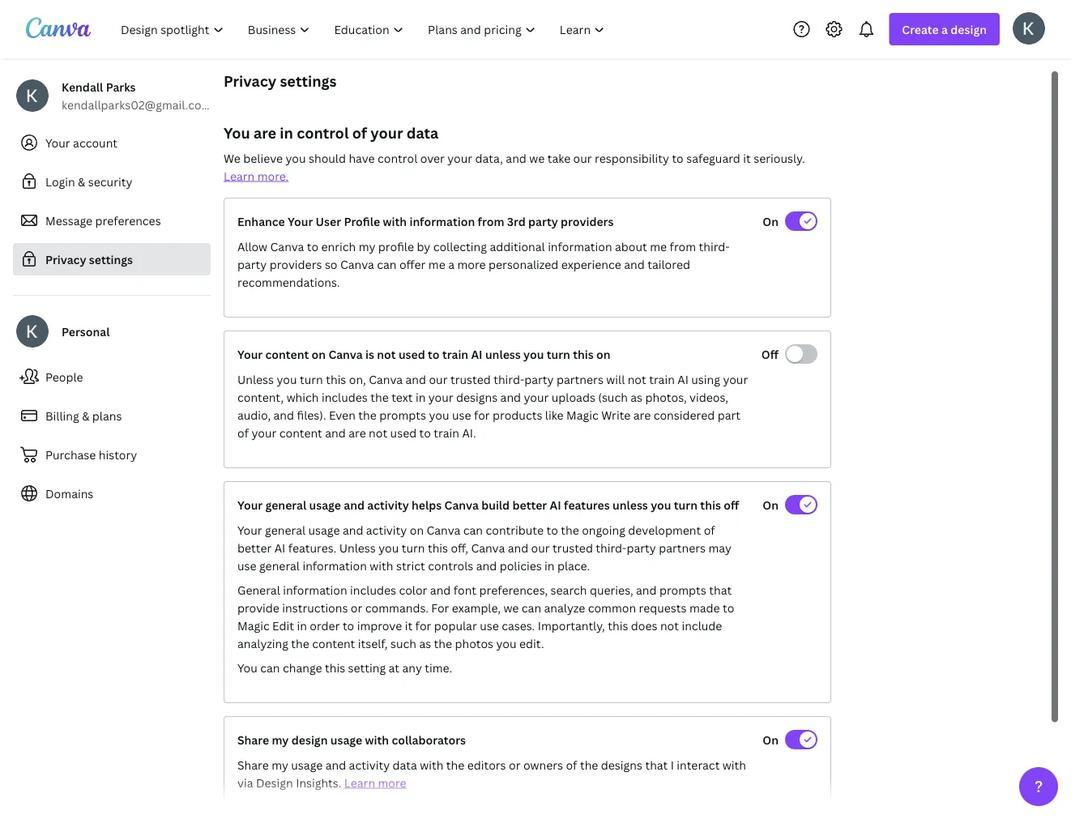 Task type: locate. For each thing, give the bounding box(es) containing it.
partners inside unless you turn this on, canva and our trusted third-party partners will not train ai using your content, which includes the text in your designs and your uploads (such as photos, videos, audio, and files). even the prompts you use for products like magic write are considered part of your content and are not used to train ai.
[[557, 372, 604, 387]]

it inside general information includes color and font preferences, search queries, and prompts that provide instructions or commands. for example, we can analyze common requests made to magic edit in order to improve it for popular use cases. importantly, this does not include analyzing the content itself, such as the photos you edit.
[[405, 618, 413, 634]]

data up learn more
[[393, 758, 417, 773]]

of right the owners
[[566, 758, 578, 773]]

0 horizontal spatial unless
[[238, 372, 274, 387]]

0 horizontal spatial or
[[351, 600, 363, 616]]

0 horizontal spatial for
[[416, 618, 432, 634]]

0 vertical spatial prompts
[[380, 407, 427, 423]]

1 vertical spatial for
[[416, 618, 432, 634]]

ai.
[[463, 425, 477, 441]]

0 horizontal spatial as
[[420, 636, 432, 652]]

1 vertical spatial you
[[238, 660, 258, 676]]

you up which
[[277, 372, 297, 387]]

audio,
[[238, 407, 271, 423]]

enhance
[[238, 214, 285, 229]]

policies
[[500, 558, 542, 574]]

0 horizontal spatial it
[[405, 618, 413, 634]]

0 vertical spatial me
[[651, 239, 667, 254]]

my inside share my usage and activity data with the editors or owners of the designs that i interact with via design insights.
[[272, 758, 289, 773]]

on
[[312, 347, 326, 362], [597, 347, 611, 362], [410, 523, 424, 538]]

0 vertical spatial used
[[399, 347, 426, 362]]

use inside your general usage and activity on canva can contribute to the ongoing development of better ai features. unless you turn this off, canva and our trusted third-party partners may use general information with strict controls and policies in place.
[[238, 558, 257, 574]]

0 vertical spatial my
[[359, 239, 376, 254]]

as right such
[[420, 636, 432, 652]]

used down text at the left of the page
[[391, 425, 417, 441]]

1 vertical spatial designs
[[602, 758, 643, 773]]

trusted down "your content on canva is not used to train ai unless you turn this on"
[[451, 372, 491, 387]]

privacy settings
[[224, 71, 337, 91], [45, 252, 133, 267]]

designs inside unless you turn this on, canva and our trusted third-party partners will not train ai using your content, which includes the text in your designs and your uploads (such as photos, videos, audio, and files). even the prompts you use for products like magic write are considered part of your content and are not used to train ai.
[[457, 390, 498, 405]]

in inside unless you turn this on, canva and our trusted third-party partners will not train ai using your content, which includes the text in your designs and your uploads (such as photos, videos, audio, and files). even the prompts you use for products like magic write are considered part of your content and are not used to train ai.
[[416, 390, 426, 405]]

1 vertical spatial our
[[429, 372, 448, 387]]

you down "your content on canva is not used to train ai unless you turn this on"
[[429, 407, 450, 423]]

design inside the 'create a design' dropdown button
[[951, 21, 988, 37]]

our up policies
[[532, 540, 550, 556]]

you up products
[[524, 347, 544, 362]]

1 horizontal spatial a
[[942, 21, 949, 37]]

your for your account
[[45, 135, 70, 150]]

this inside unless you turn this on, canva and our trusted third-party partners will not train ai using your content, which includes the text in your designs and your uploads (such as photos, videos, audio, and files). even the prompts you use for products like magic write are considered part of your content and are not used to train ai.
[[326, 372, 347, 387]]

includes inside unless you turn this on, canva and our trusted third-party partners will not train ai using your content, which includes the text in your designs and your uploads (such as photos, videos, audio, and files). even the prompts you use for products like magic write are considered part of your content and are not used to train ai.
[[322, 390, 368, 405]]

includes
[[322, 390, 368, 405], [350, 583, 396, 598]]

or right editors
[[509, 758, 521, 773]]

0 horizontal spatial better
[[238, 540, 272, 556]]

1 vertical spatial &
[[82, 408, 90, 424]]

can down profile
[[377, 257, 397, 272]]

use up general
[[238, 558, 257, 574]]

2 vertical spatial content
[[312, 636, 355, 652]]

train left ai.
[[434, 425, 460, 441]]

1 horizontal spatial partners
[[659, 540, 706, 556]]

billing & plans
[[45, 408, 122, 424]]

allow canva to enrich my profile by collecting additional information about me from third- party providers so canva can offer me a more personalized experience and tailored recommendations.
[[238, 239, 730, 290]]

canva
[[270, 239, 304, 254], [341, 257, 374, 272], [329, 347, 363, 362], [369, 372, 403, 387], [445, 497, 479, 513], [427, 523, 461, 538], [471, 540, 505, 556]]

the up change
[[291, 636, 310, 652]]

& for billing
[[82, 408, 90, 424]]

designs left i at the right bottom
[[602, 758, 643, 773]]

1 vertical spatial use
[[238, 558, 257, 574]]

activity inside your general usage and activity on canva can contribute to the ongoing development of better ai features. unless you turn this off, canva and our trusted third-party partners may use general information with strict controls and policies in place.
[[366, 523, 407, 538]]

the right even
[[359, 407, 377, 423]]

unless right features.
[[339, 540, 376, 556]]

we
[[530, 150, 545, 166], [504, 600, 519, 616]]

unless up content,
[[238, 372, 274, 387]]

designs up ai.
[[457, 390, 498, 405]]

your up like
[[524, 390, 549, 405]]

3 on from the top
[[763, 733, 779, 748]]

in inside your general usage and activity on canva can contribute to the ongoing development of better ai features. unless you turn this off, canva and our trusted third-party partners may use general information with strict controls and policies in place.
[[545, 558, 555, 574]]

control left over
[[378, 150, 418, 166]]

0 vertical spatial learn
[[224, 168, 255, 184]]

on
[[763, 214, 779, 229], [763, 497, 779, 513], [763, 733, 779, 748]]

activity up the strict
[[366, 523, 407, 538]]

are down even
[[349, 425, 366, 441]]

to right order
[[343, 618, 355, 634]]

activity inside share my usage and activity data with the editors or owners of the designs that i interact with via design insights.
[[349, 758, 390, 773]]

development
[[629, 523, 702, 538]]

settings
[[280, 71, 337, 91], [89, 252, 133, 267]]

canva up text at the left of the page
[[369, 372, 403, 387]]

information up collecting
[[410, 214, 475, 229]]

by
[[417, 239, 431, 254]]

we believe you should have control over your data, and we take our responsibility to safeguard it seriously. learn more.
[[224, 150, 806, 184]]

any
[[403, 660, 422, 676]]

1 horizontal spatial more
[[458, 257, 486, 272]]

1 vertical spatial learn
[[344, 776, 375, 791]]

0 horizontal spatial providers
[[270, 257, 322, 272]]

you for you are in control of your data
[[224, 123, 250, 143]]

1 horizontal spatial prompts
[[660, 583, 707, 598]]

content inside general information includes color and font preferences, search queries, and prompts that provide instructions or commands. for example, we can analyze common requests made to magic edit in order to improve it for popular use cases. importantly, this does not include analyzing the content itself, such as the photos you edit.
[[312, 636, 355, 652]]

settings up you are in control of your data
[[280, 71, 337, 91]]

from left 3rd
[[478, 214, 505, 229]]

1 vertical spatial design
[[292, 733, 328, 748]]

1 vertical spatial from
[[670, 239, 697, 254]]

have
[[349, 150, 375, 166]]

ai left features.
[[275, 540, 286, 556]]

collaborators
[[392, 733, 466, 748]]

1 vertical spatial magic
[[238, 618, 270, 634]]

usage inside share my usage and activity data with the editors or owners of the designs that i interact with via design insights.
[[291, 758, 323, 773]]

train up photos,
[[650, 372, 675, 387]]

or
[[351, 600, 363, 616], [509, 758, 521, 773]]

0 horizontal spatial use
[[238, 558, 257, 574]]

contribute
[[486, 523, 544, 538]]

use down the example,
[[480, 618, 499, 634]]

can inside allow canva to enrich my profile by collecting additional information about me from third- party providers so canva can offer me a more personalized experience and tailored recommendations.
[[377, 257, 397, 272]]

2 horizontal spatial third-
[[699, 239, 730, 254]]

0 vertical spatial privacy settings
[[224, 71, 337, 91]]

to left enrich
[[307, 239, 319, 254]]

content down files). at left
[[280, 425, 323, 441]]

write
[[602, 407, 631, 423]]

activity left "helps"
[[368, 497, 409, 513]]

of inside your general usage and activity on canva can contribute to the ongoing development of better ai features. unless you turn this off, canva and our trusted third-party partners may use general information with strict controls and policies in place.
[[704, 523, 716, 538]]

general for your general usage and activity on canva can contribute to the ongoing development of better ai features. unless you turn this off, canva and our trusted third-party partners may use general information with strict controls and policies in place.
[[265, 523, 306, 538]]

2 vertical spatial use
[[480, 618, 499, 634]]

1 vertical spatial data
[[393, 758, 417, 773]]

photos,
[[646, 390, 687, 405]]

1 horizontal spatial we
[[530, 150, 545, 166]]

from up tailored
[[670, 239, 697, 254]]

photos
[[455, 636, 494, 652]]

1 vertical spatial we
[[504, 600, 519, 616]]

canva up 'off,'
[[427, 523, 461, 538]]

&
[[78, 174, 85, 189], [82, 408, 90, 424]]

share my design usage with collaborators
[[238, 733, 466, 748]]

0 horizontal spatial partners
[[557, 372, 604, 387]]

or inside general information includes color and font preferences, search queries, and prompts that provide instructions or commands. for example, we can analyze common requests made to magic edit in order to improve it for popular use cases. importantly, this does not include analyzing the content itself, such as the photos you edit.
[[351, 600, 363, 616]]

from
[[478, 214, 505, 229], [670, 239, 697, 254]]

your inside your general usage and activity on canva can contribute to the ongoing development of better ai features. unless you turn this off, canva and our trusted third-party partners may use general information with strict controls and policies in place.
[[238, 523, 262, 538]]

design for a
[[951, 21, 988, 37]]

0 vertical spatial data
[[407, 123, 439, 143]]

1 share from the top
[[238, 733, 269, 748]]

2 horizontal spatial are
[[634, 407, 651, 423]]

0 horizontal spatial from
[[478, 214, 505, 229]]

1 horizontal spatial unless
[[339, 540, 376, 556]]

1 vertical spatial settings
[[89, 252, 133, 267]]

0 vertical spatial more
[[458, 257, 486, 272]]

login & security
[[45, 174, 133, 189]]

kendall parks image
[[1014, 12, 1046, 44]]

0 horizontal spatial learn
[[224, 168, 255, 184]]

can down analyzing
[[261, 660, 280, 676]]

design
[[256, 776, 293, 791]]

turn up development
[[674, 497, 698, 513]]

to inside unless you turn this on, canva and our trusted third-party partners will not train ai using your content, which includes the text in your designs and your uploads (such as photos, videos, audio, and files). even the prompts you use for products like magic write are considered part of your content and are not used to train ai.
[[420, 425, 431, 441]]

includes up commands.
[[350, 583, 396, 598]]

0 vertical spatial share
[[238, 733, 269, 748]]

like
[[546, 407, 564, 423]]

change
[[283, 660, 322, 676]]

preferences,
[[480, 583, 548, 598]]

activity up learn more
[[349, 758, 390, 773]]

turn inside your general usage and activity on canva can contribute to the ongoing development of better ai features. unless you turn this off, canva and our trusted third-party partners may use general information with strict controls and policies in place.
[[402, 540, 425, 556]]

0 horizontal spatial control
[[297, 123, 349, 143]]

prompts inside unless you turn this on, canva and our trusted third-party partners will not train ai using your content, which includes the text in your designs and your uploads (such as photos, videos, audio, and files). even the prompts you use for products like magic write are considered part of your content and are not used to train ai.
[[380, 407, 427, 423]]

0 vertical spatial unless
[[238, 372, 274, 387]]

a inside dropdown button
[[942, 21, 949, 37]]

ai inside your general usage and activity on canva can contribute to the ongoing development of better ai features. unless you turn this off, canva and our trusted third-party partners may use general information with strict controls and policies in place.
[[275, 540, 286, 556]]

1 vertical spatial me
[[429, 257, 446, 272]]

1 vertical spatial providers
[[270, 257, 322, 272]]

domains
[[45, 486, 94, 502]]

prompts up requests
[[660, 583, 707, 598]]

1 horizontal spatial it
[[744, 150, 751, 166]]

0 vertical spatial we
[[530, 150, 545, 166]]

you for you can change this setting at any time.
[[238, 660, 258, 676]]

1 vertical spatial my
[[272, 733, 289, 748]]

this down common at the bottom of page
[[608, 618, 629, 634]]

collecting
[[434, 239, 487, 254]]

this left "on,"
[[326, 372, 347, 387]]

and inside allow canva to enrich my profile by collecting additional information about me from third- party providers so canva can offer me a more personalized experience and tailored recommendations.
[[625, 257, 645, 272]]

our inside unless you turn this on, canva and our trusted third-party partners will not train ai using your content, which includes the text in your designs and your uploads (such as photos, videos, audio, and files). even the prompts you use for products like magic write are considered part of your content and are not used to train ai.
[[429, 372, 448, 387]]

canva right 'off,'
[[471, 540, 505, 556]]

1 vertical spatial are
[[634, 407, 651, 423]]

0 horizontal spatial that
[[646, 758, 668, 773]]

1 horizontal spatial from
[[670, 239, 697, 254]]

with left the strict
[[370, 558, 394, 574]]

canva inside unless you turn this on, canva and our trusted third-party partners will not train ai using your content, which includes the text in your designs and your uploads (such as photos, videos, audio, and files). even the prompts you use for products like magic write are considered part of your content and are not used to train ai.
[[369, 372, 403, 387]]

for up ai.
[[474, 407, 490, 423]]

1 horizontal spatial our
[[532, 540, 550, 556]]

create a design button
[[890, 13, 1001, 45]]

ai left using
[[678, 372, 689, 387]]

2 vertical spatial my
[[272, 758, 289, 773]]

0 vertical spatial partners
[[557, 372, 604, 387]]

of inside unless you turn this on, canva and our trusted third-party partners will not train ai using your content, which includes the text in your designs and your uploads (such as photos, videos, audio, and files). even the prompts you use for products like magic write are considered part of your content and are not used to train ai.
[[238, 425, 249, 441]]

0 horizontal spatial privacy settings
[[45, 252, 133, 267]]

1 vertical spatial third-
[[494, 372, 525, 387]]

additional
[[490, 239, 545, 254]]

can up cases.
[[522, 600, 542, 616]]

the down features
[[561, 523, 580, 538]]

use up ai.
[[452, 407, 471, 423]]

& right login
[[78, 174, 85, 189]]

0 vertical spatial designs
[[457, 390, 498, 405]]

1 vertical spatial more
[[378, 776, 407, 791]]

0 horizontal spatial me
[[429, 257, 446, 272]]

better up general
[[238, 540, 272, 556]]

information
[[410, 214, 475, 229], [548, 239, 613, 254], [303, 558, 367, 574], [283, 583, 348, 598]]

party down development
[[627, 540, 657, 556]]

content inside unless you turn this on, canva and our trusted third-party partners will not train ai using your content, which includes the text in your designs and your uploads (such as photos, videos, audio, and files). even the prompts you use for products like magic write are considered part of your content and are not used to train ai.
[[280, 425, 323, 441]]

1 horizontal spatial trusted
[[553, 540, 593, 556]]

more
[[458, 257, 486, 272], [378, 776, 407, 791]]

safeguard
[[687, 150, 741, 166]]

1 vertical spatial includes
[[350, 583, 396, 598]]

providers inside allow canva to enrich my profile by collecting additional information about me from third- party providers so canva can offer me a more personalized experience and tailored recommendations.
[[270, 257, 322, 272]]

usage inside your general usage and activity on canva can contribute to the ongoing development of better ai features. unless you turn this off, canva and our trusted third-party partners may use general information with strict controls and policies in place.
[[309, 523, 340, 538]]

may
[[709, 540, 732, 556]]

unless up unless you turn this on, canva and our trusted third-party partners will not train ai using your content, which includes the text in your designs and your uploads (such as photos, videos, audio, and files). even the prompts you use for products like magic write are considered part of your content and are not used to train ai.
[[486, 347, 521, 362]]

2 vertical spatial third-
[[596, 540, 627, 556]]

for inside unless you turn this on, canva and our trusted third-party partners will not train ai using your content, which includes the text in your designs and your uploads (such as photos, videos, audio, and files). even the prompts you use for products like magic write are considered part of your content and are not used to train ai.
[[474, 407, 490, 423]]

you up the strict
[[379, 540, 399, 556]]

activity for helps
[[368, 497, 409, 513]]

magic down provide
[[238, 618, 270, 634]]

to inside we believe you should have control over your data, and we take our responsibility to safeguard it seriously. learn more.
[[673, 150, 684, 166]]

your right over
[[448, 150, 473, 166]]

on for share my usage and activity data with the editors or owners of the designs that i interact with via design insights.
[[763, 733, 779, 748]]

0 vertical spatial use
[[452, 407, 471, 423]]

0 horizontal spatial unless
[[486, 347, 521, 362]]

with up learn more
[[365, 733, 389, 748]]

0 horizontal spatial third-
[[494, 372, 525, 387]]

to inside allow canva to enrich my profile by collecting additional information about me from third- party providers so canva can offer me a more personalized experience and tailored recommendations.
[[307, 239, 319, 254]]

& for login
[[78, 174, 85, 189]]

me up tailored
[[651, 239, 667, 254]]

1 horizontal spatial control
[[378, 150, 418, 166]]

that up made
[[710, 583, 732, 598]]

party
[[529, 214, 558, 229], [238, 257, 267, 272], [525, 372, 554, 387], [627, 540, 657, 556]]

and inside share my usage and activity data with the editors or owners of the designs that i interact with via design insights.
[[326, 758, 346, 773]]

ai inside unless you turn this on, canva and our trusted third-party partners will not train ai using your content, which includes the text in your designs and your uploads (such as photos, videos, audio, and files). even the prompts you use for products like magic write are considered part of your content and are not used to train ai.
[[678, 372, 689, 387]]

designs
[[457, 390, 498, 405], [602, 758, 643, 773]]

history
[[99, 447, 137, 463]]

0 vertical spatial &
[[78, 174, 85, 189]]

0 vertical spatial trusted
[[451, 372, 491, 387]]

you up we
[[224, 123, 250, 143]]

1 vertical spatial a
[[449, 257, 455, 272]]

instructions
[[282, 600, 348, 616]]

0 vertical spatial magic
[[567, 407, 599, 423]]

your
[[371, 123, 403, 143], [448, 150, 473, 166], [724, 372, 749, 387], [429, 390, 454, 405], [524, 390, 549, 405], [252, 425, 277, 441]]

design up insights. at the bottom
[[292, 733, 328, 748]]

strict
[[396, 558, 425, 574]]

we left take
[[530, 150, 545, 166]]

1 vertical spatial partners
[[659, 540, 706, 556]]

create a design
[[903, 21, 988, 37]]

2 vertical spatial train
[[434, 425, 460, 441]]

will
[[607, 372, 625, 387]]

in right edit
[[297, 618, 307, 634]]

seriously.
[[754, 150, 806, 166]]

usage for data
[[291, 758, 323, 773]]

me
[[651, 239, 667, 254], [429, 257, 446, 272]]

a down collecting
[[449, 257, 455, 272]]

you up more. on the left of page
[[286, 150, 306, 166]]

to right made
[[723, 600, 735, 616]]

magic inside unless you turn this on, canva and our trusted third-party partners will not train ai using your content, which includes the text in your designs and your uploads (such as photos, videos, audio, and files). even the prompts you use for products like magic write are considered part of your content and are not used to train ai.
[[567, 407, 599, 423]]

to left ai.
[[420, 425, 431, 441]]

trusted
[[451, 372, 491, 387], [553, 540, 593, 556]]

can inside general information includes color and font preferences, search queries, and prompts that provide instructions or commands. for example, we can analyze common requests made to magic edit in order to improve it for popular use cases. importantly, this does not include analyzing the content itself, such as the photos you edit.
[[522, 600, 542, 616]]

your account
[[45, 135, 118, 150]]

are up believe
[[254, 123, 277, 143]]

content
[[266, 347, 309, 362], [280, 425, 323, 441], [312, 636, 355, 652]]

in up believe
[[280, 123, 293, 143]]

2 vertical spatial are
[[349, 425, 366, 441]]

providers up experience
[[561, 214, 614, 229]]

0 vertical spatial unless
[[486, 347, 521, 362]]

design right create
[[951, 21, 988, 37]]

0 vertical spatial it
[[744, 150, 751, 166]]

0 vertical spatial you
[[224, 123, 250, 143]]

prompts down text at the left of the page
[[380, 407, 427, 423]]

this left off
[[701, 497, 722, 513]]

editors
[[468, 758, 506, 773]]

my
[[359, 239, 376, 254], [272, 733, 289, 748], [272, 758, 289, 773]]

0 horizontal spatial a
[[449, 257, 455, 272]]

billing
[[45, 408, 79, 424]]

the left editors
[[447, 758, 465, 773]]

the right the owners
[[581, 758, 599, 773]]

used
[[399, 347, 426, 362], [391, 425, 417, 441]]

a right create
[[942, 21, 949, 37]]

party down allow
[[238, 257, 267, 272]]

my inside allow canva to enrich my profile by collecting additional information about me from third- party providers so canva can offer me a more personalized experience and tailored recommendations.
[[359, 239, 376, 254]]

on inside your general usage and activity on canva can contribute to the ongoing development of better ai features. unless you turn this off, canva and our trusted third-party partners may use general information with strict controls and policies in place.
[[410, 523, 424, 538]]

1 vertical spatial on
[[763, 497, 779, 513]]

use
[[452, 407, 471, 423], [238, 558, 257, 574], [480, 618, 499, 634]]

0 vertical spatial that
[[710, 583, 732, 598]]

train
[[443, 347, 469, 362], [650, 372, 675, 387], [434, 425, 460, 441]]

0 vertical spatial our
[[574, 150, 592, 166]]

1 vertical spatial prompts
[[660, 583, 707, 598]]

learn more link
[[344, 776, 407, 791]]

so
[[325, 257, 338, 272]]

data
[[407, 123, 439, 143], [393, 758, 417, 773]]

your
[[45, 135, 70, 150], [288, 214, 313, 229], [238, 347, 263, 362], [238, 497, 263, 513], [238, 523, 262, 538]]

in right text at the left of the page
[[416, 390, 426, 405]]

1 vertical spatial better
[[238, 540, 272, 556]]

in
[[280, 123, 293, 143], [416, 390, 426, 405], [545, 558, 555, 574], [297, 618, 307, 634]]

top level navigation element
[[110, 13, 619, 45]]

third-
[[699, 239, 730, 254], [494, 372, 525, 387], [596, 540, 627, 556]]

kendallparks02@gmail.com
[[62, 97, 212, 112]]

over
[[421, 150, 445, 166]]

activity for data
[[349, 758, 390, 773]]

data inside share my usage and activity data with the editors or owners of the designs that i interact with via design insights.
[[393, 758, 417, 773]]

1 horizontal spatial that
[[710, 583, 732, 598]]

learn down we
[[224, 168, 255, 184]]

products
[[493, 407, 543, 423]]

partners down development
[[659, 540, 706, 556]]

share inside share my usage and activity data with the editors or owners of the designs that i interact with via design insights.
[[238, 758, 269, 773]]

are right write
[[634, 407, 651, 423]]

turn up the strict
[[402, 540, 425, 556]]

1 vertical spatial activity
[[366, 523, 407, 538]]

2 on from the top
[[763, 497, 779, 513]]

analyzing
[[238, 636, 289, 652]]

better up contribute
[[513, 497, 548, 513]]

privacy up believe
[[224, 71, 277, 91]]

1 on from the top
[[763, 214, 779, 229]]

settings down "message preferences" link
[[89, 252, 133, 267]]

0 horizontal spatial settings
[[89, 252, 133, 267]]

your general usage and activity on canva can contribute to the ongoing development of better ai features. unless you turn this off, canva and our trusted third-party partners may use general information with strict controls and policies in place.
[[238, 523, 732, 574]]

you
[[286, 150, 306, 166], [524, 347, 544, 362], [277, 372, 297, 387], [429, 407, 450, 423], [651, 497, 672, 513], [379, 540, 399, 556], [497, 636, 517, 652]]

share
[[238, 733, 269, 748], [238, 758, 269, 773]]

more.
[[258, 168, 289, 184]]

0 vertical spatial third-
[[699, 239, 730, 254]]

includes up even
[[322, 390, 368, 405]]

(such
[[599, 390, 628, 405]]

canva left build
[[445, 497, 479, 513]]

partners up uploads
[[557, 372, 604, 387]]

2 share from the top
[[238, 758, 269, 773]]

information inside allow canva to enrich my profile by collecting additional information about me from third- party providers so canva can offer me a more personalized experience and tailored recommendations.
[[548, 239, 613, 254]]

more down collaborators on the left bottom of the page
[[378, 776, 407, 791]]

0 horizontal spatial privacy
[[45, 252, 86, 267]]

2 vertical spatial activity
[[349, 758, 390, 773]]

that
[[710, 583, 732, 598], [646, 758, 668, 773]]

account
[[73, 135, 118, 150]]

1 vertical spatial as
[[420, 636, 432, 652]]

personal
[[62, 324, 110, 339]]

2 vertical spatial on
[[763, 733, 779, 748]]

part
[[718, 407, 741, 423]]

unless
[[238, 372, 274, 387], [339, 540, 376, 556]]

1 vertical spatial it
[[405, 618, 413, 634]]



Task type: vqa. For each thing, say whether or not it's contained in the screenshot.
THE MAIN MENU BAR
no



Task type: describe. For each thing, give the bounding box(es) containing it.
1 horizontal spatial are
[[349, 425, 366, 441]]

setting
[[348, 660, 386, 676]]

this inside general information includes color and font preferences, search queries, and prompts that provide instructions or commands. for example, we can analyze common requests made to magic edit in order to improve it for popular use cases. importantly, this does not include analyzing the content itself, such as the photos you edit.
[[608, 618, 629, 634]]

requests
[[639, 600, 687, 616]]

not down the is
[[369, 425, 388, 441]]

better inside your general usage and activity on canva can contribute to the ongoing development of better ai features. unless you turn this off, canva and our trusted third-party partners may use general information with strict controls and policies in place.
[[238, 540, 272, 556]]

designs inside share my usage and activity data with the editors or owners of the designs that i interact with via design insights.
[[602, 758, 643, 773]]

third- inside your general usage and activity on canva can contribute to the ongoing development of better ai features. unless you turn this off, canva and our trusted third-party partners may use general information with strict controls and policies in place.
[[596, 540, 627, 556]]

the down popular
[[434, 636, 453, 652]]

party right 3rd
[[529, 214, 558, 229]]

we inside general information includes color and font preferences, search queries, and prompts that provide instructions or commands. for example, we can analyze common requests made to magic edit in order to improve it for popular use cases. importantly, this does not include analyzing the content itself, such as the photos you edit.
[[504, 600, 519, 616]]

login & security link
[[13, 165, 211, 198]]

that inside share my usage and activity data with the editors or owners of the designs that i interact with via design insights.
[[646, 758, 668, 773]]

share for share my usage and activity data with the editors or owners of the designs that i interact with via design insights.
[[238, 758, 269, 773]]

billing & plans link
[[13, 400, 211, 432]]

0 vertical spatial train
[[443, 347, 469, 362]]

your right using
[[724, 372, 749, 387]]

with inside your general usage and activity on canva can contribute to the ongoing development of better ai features. unless you turn this off, canva and our trusted third-party partners may use general information with strict controls and policies in place.
[[370, 558, 394, 574]]

turn inside unless you turn this on, canva and our trusted third-party partners will not train ai using your content, which includes the text in your designs and your uploads (such as photos, videos, audio, and files). even the prompts you use for products like magic write are considered part of your content and are not used to train ai.
[[300, 372, 323, 387]]

2 horizontal spatial on
[[597, 347, 611, 362]]

your down 'audio,'
[[252, 425, 277, 441]]

message
[[45, 213, 93, 228]]

canva down enrich
[[341, 257, 374, 272]]

usage for on
[[309, 523, 340, 538]]

profile
[[344, 214, 380, 229]]

improve
[[357, 618, 402, 634]]

using
[[692, 372, 721, 387]]

information inside your general usage and activity on canva can contribute to the ongoing development of better ai features. unless you turn this off, canva and our trusted third-party partners may use general information with strict controls and policies in place.
[[303, 558, 367, 574]]

use inside general information includes color and font preferences, search queries, and prompts that provide instructions or commands. for example, we can analyze common requests made to magic edit in order to improve it for popular use cases. importantly, this does not include analyzing the content itself, such as the photos you edit.
[[480, 618, 499, 634]]

1 vertical spatial train
[[650, 372, 675, 387]]

to right the is
[[428, 347, 440, 362]]

ai left features
[[550, 497, 562, 513]]

purchase
[[45, 447, 96, 463]]

people
[[45, 369, 83, 385]]

people link
[[13, 361, 211, 393]]

you up development
[[651, 497, 672, 513]]

you can change this setting at any time.
[[238, 660, 453, 676]]

more inside allow canva to enrich my profile by collecting additional information about me from third- party providers so canva can offer me a more personalized experience and tailored recommendations.
[[458, 257, 486, 272]]

owners
[[524, 758, 564, 773]]

believe
[[243, 150, 283, 166]]

personalized
[[489, 257, 559, 272]]

and inside we believe you should have control over your data, and we take our responsibility to safeguard it seriously. learn more.
[[506, 150, 527, 166]]

controls
[[428, 558, 474, 574]]

our inside we believe you should have control over your data, and we take our responsibility to safeguard it seriously. learn more.
[[574, 150, 592, 166]]

1 horizontal spatial privacy settings
[[224, 71, 337, 91]]

canva left the is
[[329, 347, 363, 362]]

design for my
[[292, 733, 328, 748]]

1 horizontal spatial unless
[[613, 497, 649, 513]]

is
[[366, 347, 375, 362]]

about
[[616, 239, 648, 254]]

0 vertical spatial control
[[297, 123, 349, 143]]

unless inside your general usage and activity on canva can contribute to the ongoing development of better ai features. unless you turn this off, canva and our trusted third-party partners may use general information with strict controls and policies in place.
[[339, 540, 376, 556]]

magic inside general information includes color and font preferences, search queries, and prompts that provide instructions or commands. for example, we can analyze common requests made to magic edit in order to improve it for popular use cases. importantly, this does not include analyzing the content itself, such as the photos you edit.
[[238, 618, 270, 634]]

this up uploads
[[573, 347, 594, 362]]

not right the is
[[377, 347, 396, 362]]

your up have
[[371, 123, 403, 143]]

common
[[588, 600, 637, 616]]

should
[[309, 150, 346, 166]]

you inside general information includes color and font preferences, search queries, and prompts that provide instructions or commands. for example, we can analyze common requests made to magic edit in order to improve it for popular use cases. importantly, this does not include analyzing the content itself, such as the photos you edit.
[[497, 636, 517, 652]]

content,
[[238, 390, 284, 405]]

party inside your general usage and activity on canva can contribute to the ongoing development of better ai features. unless you turn this off, canva and our trusted third-party partners may use general information with strict controls and policies in place.
[[627, 540, 657, 556]]

learn more
[[344, 776, 407, 791]]

for inside general information includes color and font preferences, search queries, and prompts that provide instructions or commands. for example, we can analyze common requests made to magic edit in order to improve it for popular use cases. importantly, this does not include analyzing the content itself, such as the photos you edit.
[[416, 618, 432, 634]]

files).
[[297, 407, 326, 423]]

search
[[551, 583, 587, 598]]

information inside general information includes color and font preferences, search queries, and prompts that provide instructions or commands. for example, we can analyze common requests made to magic edit in order to improve it for popular use cases. importantly, this does not include analyzing the content itself, such as the photos you edit.
[[283, 583, 348, 598]]

on for allow canva to enrich my profile by collecting additional information about me from third- party providers so canva can offer me a more personalized experience and tailored recommendations.
[[763, 214, 779, 229]]

with up profile
[[383, 214, 407, 229]]

includes inside general information includes color and font preferences, search queries, and prompts that provide instructions or commands. for example, we can analyze common requests made to magic edit in order to improve it for popular use cases. importantly, this does not include analyzing the content itself, such as the photos you edit.
[[350, 583, 396, 598]]

does
[[632, 618, 658, 634]]

place.
[[558, 558, 590, 574]]

message preferences
[[45, 213, 161, 228]]

my for usage
[[272, 758, 289, 773]]

interact
[[677, 758, 720, 773]]

cases.
[[502, 618, 535, 634]]

which
[[287, 390, 319, 405]]

this inside your general usage and activity on canva can contribute to the ongoing development of better ai features. unless you turn this off, canva and our trusted third-party partners may use general information with strict controls and policies in place.
[[428, 540, 448, 556]]

your right text at the left of the page
[[429, 390, 454, 405]]

kendall
[[62, 79, 103, 94]]

to inside your general usage and activity on canva can contribute to the ongoing development of better ai features. unless you turn this off, canva and our trusted third-party partners may use general information with strict controls and policies in place.
[[547, 523, 559, 538]]

learn more. link
[[224, 168, 289, 184]]

0 vertical spatial from
[[478, 214, 505, 229]]

unless you turn this on, canva and our trusted third-party partners will not train ai using your content, which includes the text in your designs and your uploads (such as photos, videos, audio, and files). even the prompts you use for products like magic write are considered part of your content and are not used to train ai.
[[238, 372, 749, 441]]

it inside we believe you should have control over your data, and we take our responsibility to safeguard it seriously. learn more.
[[744, 150, 751, 166]]

analyze
[[544, 600, 586, 616]]

helps
[[412, 497, 442, 513]]

message preferences link
[[13, 204, 211, 237]]

privacy settings link
[[13, 243, 211, 276]]

the inside your general usage and activity on canva can contribute to the ongoing development of better ai features. unless you turn this off, canva and our trusted third-party partners may use general information with strict controls and policies in place.
[[561, 523, 580, 538]]

your for your general usage and activity helps canva build better ai features unless you turn this off
[[238, 497, 263, 513]]

your inside we believe you should have control over your data, and we take our responsibility to safeguard it seriously. learn more.
[[448, 150, 473, 166]]

ai up unless you turn this on, canva and our trusted third-party partners will not train ai using your content, which includes the text in your designs and your uploads (such as photos, videos, audio, and files). even the prompts you use for products like magic write are considered part of your content and are not used to train ai.
[[471, 347, 483, 362]]

or inside share my usage and activity data with the editors or owners of the designs that i interact with via design insights.
[[509, 758, 521, 773]]

third- inside unless you turn this on, canva and our trusted third-party partners will not train ai using your content, which includes the text in your designs and your uploads (such as photos, videos, audio, and files). even the prompts you use for products like magic write are considered part of your content and are not used to train ai.
[[494, 372, 525, 387]]

in inside general information includes color and font preferences, search queries, and prompts that provide instructions or commands. for example, we can analyze common requests made to magic edit in order to improve it for popular use cases. importantly, this does not include analyzing the content itself, such as the photos you edit.
[[297, 618, 307, 634]]

domains link
[[13, 478, 211, 510]]

share for share my design usage with collaborators
[[238, 733, 269, 748]]

turn up uploads
[[547, 347, 571, 362]]

enhance your user profile with information from 3rd party providers
[[238, 214, 614, 229]]

considered
[[654, 407, 715, 423]]

edit
[[273, 618, 294, 634]]

made
[[690, 600, 721, 616]]

font
[[454, 583, 477, 598]]

party inside unless you turn this on, canva and our trusted third-party partners will not train ai using your content, which includes the text in your designs and your uploads (such as photos, videos, audio, and files). even the prompts you use for products like magic write are considered part of your content and are not used to train ai.
[[525, 372, 554, 387]]

via
[[238, 776, 253, 791]]

general for your general usage and activity helps canva build better ai features unless you turn this off
[[266, 497, 307, 513]]

features
[[564, 497, 610, 513]]

used inside unless you turn this on, canva and our trusted third-party partners will not train ai using your content, which includes the text in your designs and your uploads (such as photos, videos, audio, and files). even the prompts you use for products like magic write are considered part of your content and are not used to train ai.
[[391, 425, 417, 441]]

of inside share my usage and activity data with the editors or owners of the designs that i interact with via design insights.
[[566, 758, 578, 773]]

login
[[45, 174, 75, 189]]

your content on canva is not used to train ai unless you turn this on
[[238, 347, 611, 362]]

take
[[548, 150, 571, 166]]

color
[[399, 583, 428, 598]]

third- inside allow canva to enrich my profile by collecting additional information about me from third- party providers so canva can offer me a more personalized experience and tailored recommendations.
[[699, 239, 730, 254]]

your general usage and activity helps canva build better ai features unless you turn this off
[[238, 497, 740, 513]]

learn inside we believe you should have control over your data, and we take our responsibility to safeguard it seriously. learn more.
[[224, 168, 255, 184]]

as inside general information includes color and font preferences, search queries, and prompts that provide instructions or commands. for example, we can analyze common requests made to magic edit in order to improve it for popular use cases. importantly, this does not include analyzing the content itself, such as the photos you edit.
[[420, 636, 432, 652]]

2 vertical spatial general
[[259, 558, 300, 574]]

not inside general information includes color and font preferences, search queries, and prompts that provide instructions or commands. for example, we can analyze common requests made to magic edit in order to improve it for popular use cases. importantly, this does not include analyzing the content itself, such as the photos you edit.
[[661, 618, 680, 634]]

popular
[[434, 618, 477, 634]]

0 vertical spatial providers
[[561, 214, 614, 229]]

can inside your general usage and activity on canva can contribute to the ongoing development of better ai features. unless you turn this off, canva and our trusted third-party partners may use general information with strict controls and policies in place.
[[464, 523, 483, 538]]

control inside we believe you should have control over your data, and we take our responsibility to safeguard it seriously. learn more.
[[378, 150, 418, 166]]

i
[[671, 758, 675, 773]]

parks
[[106, 79, 136, 94]]

with right interact
[[723, 758, 747, 773]]

uploads
[[552, 390, 596, 405]]

trusted inside unless you turn this on, canva and our trusted third-party partners will not train ai using your content, which includes the text in your designs and your uploads (such as photos, videos, audio, and files). even the prompts you use for products like magic write are considered part of your content and are not used to train ai.
[[451, 372, 491, 387]]

1 horizontal spatial privacy
[[224, 71, 277, 91]]

purchase history link
[[13, 439, 211, 471]]

off
[[724, 497, 740, 513]]

for
[[432, 600, 450, 616]]

allow
[[238, 239, 268, 254]]

canva right allow
[[270, 239, 304, 254]]

offer
[[400, 257, 426, 272]]

security
[[88, 174, 133, 189]]

a inside allow canva to enrich my profile by collecting additional information about me from third- party providers so canva can offer me a more personalized experience and tailored recommendations.
[[449, 257, 455, 272]]

from inside allow canva to enrich my profile by collecting additional information about me from third- party providers so canva can offer me a more personalized experience and tailored recommendations.
[[670, 239, 697, 254]]

1 horizontal spatial better
[[513, 497, 548, 513]]

you inside your general usage and activity on canva can contribute to the ongoing development of better ai features. unless you turn this off, canva and our trusted third-party partners may use general information with strict controls and policies in place.
[[379, 540, 399, 556]]

usage for helps
[[309, 497, 341, 513]]

we inside we believe you should have control over your data, and we take our responsibility to safeguard it seriously. learn more.
[[530, 150, 545, 166]]

itself,
[[358, 636, 388, 652]]

recommendations.
[[238, 274, 340, 290]]

purchase history
[[45, 447, 137, 463]]

that inside general information includes color and font preferences, search queries, and prompts that provide instructions or commands. for example, we can analyze common requests made to magic edit in order to improve it for popular use cases. importantly, this does not include analyzing the content itself, such as the photos you edit.
[[710, 583, 732, 598]]

with down collaborators on the left bottom of the page
[[420, 758, 444, 773]]

as inside unless you turn this on, canva and our trusted third-party partners will not train ai using your content, which includes the text in your designs and your uploads (such as photos, videos, audio, and files). even the prompts you use for products like magic write are considered part of your content and are not used to train ai.
[[631, 390, 643, 405]]

our inside your general usage and activity on canva can contribute to the ongoing development of better ai features. unless you turn this off, canva and our trusted third-party partners may use general information with strict controls and policies in place.
[[532, 540, 550, 556]]

my for design
[[272, 733, 289, 748]]

off
[[762, 347, 779, 362]]

1 horizontal spatial me
[[651, 239, 667, 254]]

trusted inside your general usage and activity on canva can contribute to the ongoing development of better ai features. unless you turn this off, canva and our trusted third-party partners may use general information with strict controls and policies in place.
[[553, 540, 593, 556]]

0 vertical spatial settings
[[280, 71, 337, 91]]

on,
[[349, 372, 366, 387]]

0 horizontal spatial on
[[312, 347, 326, 362]]

this left setting
[[325, 660, 346, 676]]

experience
[[562, 257, 622, 272]]

partners inside your general usage and activity on canva can contribute to the ongoing development of better ai features. unless you turn this off, canva and our trusted third-party partners may use general information with strict controls and policies in place.
[[659, 540, 706, 556]]

you are in control of your data
[[224, 123, 439, 143]]

you inside we believe you should have control over your data, and we take our responsibility to safeguard it seriously. learn more.
[[286, 150, 306, 166]]

of up have
[[352, 123, 367, 143]]

unless inside unless you turn this on, canva and our trusted third-party partners will not train ai using your content, which includes the text in your designs and your uploads (such as photos, videos, audio, and files). even the prompts you use for products like magic write are considered part of your content and are not used to train ai.
[[238, 372, 274, 387]]

videos,
[[690, 390, 729, 405]]

your for your content on canva is not used to train ai unless you turn this on
[[238, 347, 263, 362]]

not right will
[[628, 372, 647, 387]]

prompts inside general information includes color and font preferences, search queries, and prompts that provide instructions or commands. for example, we can analyze common requests made to magic edit in order to improve it for popular use cases. importantly, this does not include analyzing the content itself, such as the photos you edit.
[[660, 583, 707, 598]]

insights.
[[296, 776, 342, 791]]

your for your general usage and activity on canva can contribute to the ongoing development of better ai features. unless you turn this off, canva and our trusted third-party partners may use general information with strict controls and policies in place.
[[238, 523, 262, 538]]

use inside unless you turn this on, canva and our trusted third-party partners will not train ai using your content, which includes the text in your designs and your uploads (such as photos, videos, audio, and files). even the prompts you use for products like magic write are considered part of your content and are not used to train ai.
[[452, 407, 471, 423]]

responsibility
[[595, 150, 670, 166]]

the left text at the left of the page
[[371, 390, 389, 405]]

importantly,
[[538, 618, 606, 634]]

include
[[682, 618, 723, 634]]

activity for on
[[366, 523, 407, 538]]

plans
[[92, 408, 122, 424]]

queries,
[[590, 583, 634, 598]]

0 vertical spatial are
[[254, 123, 277, 143]]

0 vertical spatial content
[[266, 347, 309, 362]]

party inside allow canva to enrich my profile by collecting additional information about me from third- party providers so canva can offer me a more personalized experience and tailored recommendations.
[[238, 257, 267, 272]]



